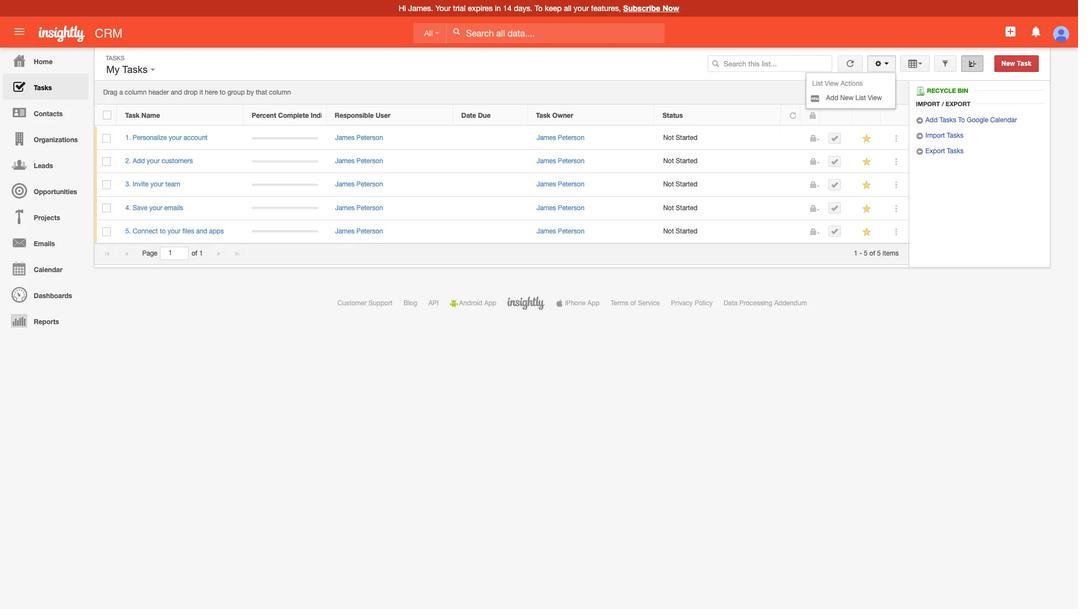 Task type: locate. For each thing, give the bounding box(es) containing it.
5 row from the top
[[95, 197, 909, 220]]

0 horizontal spatial add
[[133, 157, 145, 165]]

customer support
[[338, 299, 393, 307]]

navigation
[[0, 48, 89, 334]]

2.
[[125, 157, 131, 165]]

items
[[883, 250, 899, 257]]

0 horizontal spatial and
[[171, 89, 182, 96]]

2 horizontal spatial task
[[1017, 60, 1032, 68]]

1 vertical spatial list
[[856, 94, 866, 102]]

private task image
[[810, 135, 817, 142], [810, 158, 817, 166], [810, 181, 817, 189], [810, 228, 817, 236]]

and left drop at the left
[[171, 89, 182, 96]]

add inside the add new list view link
[[826, 94, 839, 102]]

None checkbox
[[103, 111, 111, 120], [103, 134, 111, 143], [103, 204, 111, 213], [103, 227, 111, 236], [103, 111, 111, 120], [103, 134, 111, 143], [103, 204, 111, 213], [103, 227, 111, 236]]

to inside hi james. your trial expires in 14 days. to keep all your features, subscribe now
[[535, 4, 543, 13]]

circle arrow right image
[[916, 117, 924, 125], [916, 132, 924, 140]]

private task image inside row group
[[810, 205, 817, 212]]

column right the that
[[269, 89, 291, 96]]

2 circle arrow right image from the top
[[916, 132, 924, 140]]

0 vertical spatial list
[[813, 80, 823, 87]]

1 horizontal spatial column
[[269, 89, 291, 96]]

your right all
[[574, 4, 589, 13]]

view left 'actions' at right
[[825, 80, 839, 87]]

import for import tasks
[[926, 132, 945, 140]]

0 horizontal spatial app
[[484, 299, 496, 307]]

0 vertical spatial view
[[825, 80, 839, 87]]

android app link
[[450, 299, 496, 307]]

following image up "-"
[[862, 204, 873, 214]]

started
[[676, 134, 698, 142], [676, 157, 698, 165], [676, 181, 698, 188], [676, 204, 698, 212], [676, 227, 698, 235]]

to right the here
[[220, 89, 226, 96]]

your up 3. invite your team
[[147, 157, 160, 165]]

following image right mark this task complete image
[[862, 180, 873, 191]]

1 circle arrow right image from the top
[[916, 117, 924, 125]]

5 started from the top
[[676, 227, 698, 235]]

5 not started cell from the top
[[655, 220, 782, 244]]

1.
[[125, 134, 131, 142]]

tasks down import tasks
[[947, 147, 964, 155]]

1 vertical spatial private task image
[[810, 205, 817, 212]]

1 horizontal spatial list
[[856, 94, 866, 102]]

1 horizontal spatial new
[[1002, 60, 1015, 68]]

calendar up dashboards link
[[34, 266, 62, 274]]

1 started from the top
[[676, 134, 698, 142]]

indicator
[[311, 111, 339, 120]]

3. invite your team link
[[125, 181, 186, 188]]

3 mark this task complete image from the top
[[831, 204, 839, 212]]

row containing 2. add your customers
[[95, 150, 909, 173]]

row containing 4. save your emails
[[95, 197, 909, 220]]

1 private task image from the top
[[810, 135, 817, 142]]

0 vertical spatial and
[[171, 89, 182, 96]]

4 not from the top
[[663, 204, 674, 212]]

1 not from the top
[[663, 134, 674, 142]]

privacy policy
[[671, 299, 713, 307]]

files
[[182, 227, 194, 235]]

0 vertical spatial calendar
[[990, 116, 1017, 124]]

not started for 3. invite your team
[[663, 181, 698, 188]]

of
[[192, 250, 197, 257], [870, 250, 875, 257], [630, 299, 636, 307]]

addendum
[[774, 299, 807, 307]]

column right a
[[125, 89, 147, 96]]

2 started from the top
[[676, 157, 698, 165]]

3 not started from the top
[[663, 181, 698, 188]]

3 started from the top
[[676, 181, 698, 188]]

4 started from the top
[[676, 204, 698, 212]]

0 horizontal spatial column
[[125, 89, 147, 96]]

iphone
[[565, 299, 586, 307]]

not for 5. connect to your files and apps
[[663, 227, 674, 235]]

add for add new list view
[[826, 94, 839, 102]]

list left 'actions' at right
[[813, 80, 823, 87]]

1 vertical spatial and
[[196, 227, 207, 235]]

tasks right my
[[122, 64, 148, 75]]

1 horizontal spatial and
[[196, 227, 207, 235]]

0 horizontal spatial export
[[926, 147, 945, 155]]

0 vertical spatial circle arrow right image
[[916, 117, 924, 125]]

1 horizontal spatial calendar
[[990, 116, 1017, 124]]

5. connect to your files and apps
[[125, 227, 224, 235]]

1 horizontal spatial to
[[220, 89, 226, 96]]

3 private task image from the top
[[810, 181, 817, 189]]

0 horizontal spatial new
[[840, 94, 854, 102]]

4 private task image from the top
[[810, 228, 817, 236]]

view
[[825, 80, 839, 87], [868, 94, 882, 102]]

started for 1. personalize your account
[[676, 134, 698, 142]]

to right connect
[[160, 227, 166, 235]]

calendar
[[990, 116, 1017, 124], [34, 266, 62, 274]]

0 vertical spatial private task image
[[809, 112, 816, 120]]

5 right "-"
[[864, 250, 868, 257]]

show list view filters image
[[942, 60, 949, 68]]

2 private task image from the top
[[810, 158, 817, 166]]

1 horizontal spatial view
[[868, 94, 882, 102]]

1 vertical spatial to
[[160, 227, 166, 235]]

row group
[[95, 127, 909, 244]]

export tasks
[[924, 147, 964, 155]]

of right terms at right
[[630, 299, 636, 307]]

1 not started from the top
[[663, 134, 698, 142]]

4 not started cell from the top
[[655, 197, 782, 220]]

refresh list image
[[845, 60, 856, 68]]

1 - 5 of 5 items
[[854, 250, 899, 257]]

app right android
[[484, 299, 496, 307]]

5 left items
[[877, 250, 881, 257]]

1 field
[[161, 248, 188, 259]]

2 horizontal spatial add
[[926, 116, 938, 124]]

row
[[95, 105, 908, 126], [95, 127, 909, 150], [95, 150, 909, 173], [95, 173, 909, 197], [95, 197, 909, 220], [95, 220, 909, 244]]

import inside import tasks link
[[926, 132, 945, 140]]

not started cell
[[655, 127, 782, 150], [655, 150, 782, 173], [655, 173, 782, 197], [655, 197, 782, 220], [655, 220, 782, 244]]

days.
[[514, 4, 533, 13]]

not
[[663, 134, 674, 142], [663, 157, 674, 165], [663, 181, 674, 188], [663, 204, 674, 212], [663, 227, 674, 235]]

circle arrow right image up import tasks link
[[916, 117, 924, 125]]

new right show sidebar icon on the right top of the page
[[1002, 60, 1015, 68]]

data processing addendum link
[[724, 299, 807, 307]]

your right "save"
[[149, 204, 162, 212]]

1 horizontal spatial add
[[826, 94, 839, 102]]

home
[[34, 58, 53, 66]]

0 vertical spatial following image
[[862, 157, 873, 167]]

dashboards
[[34, 292, 72, 300]]

private task image for 5. connect to your files and apps
[[810, 228, 817, 236]]

0 vertical spatial export
[[946, 100, 971, 107]]

following image down add new list view
[[862, 133, 873, 144]]

1 horizontal spatial 5
[[877, 250, 881, 257]]

due
[[478, 111, 491, 120]]

1 following image from the top
[[862, 157, 873, 167]]

import tasks
[[924, 132, 964, 140]]

6 row from the top
[[95, 220, 909, 244]]

peterson
[[357, 134, 383, 142], [558, 134, 585, 142], [357, 157, 383, 165], [558, 157, 585, 165], [357, 181, 383, 188], [558, 181, 585, 188], [357, 204, 383, 212], [558, 204, 585, 212], [357, 227, 383, 235], [558, 227, 585, 235]]

1 vertical spatial view
[[868, 94, 882, 102]]

header
[[148, 89, 169, 96]]

0 vertical spatial following image
[[862, 133, 873, 144]]

task for task owner
[[536, 111, 551, 120]]

2 app from the left
[[588, 299, 600, 307]]

0 horizontal spatial 1
[[199, 250, 203, 257]]

1 row from the top
[[95, 105, 908, 126]]

new task link
[[994, 55, 1039, 72]]

None checkbox
[[103, 157, 111, 166], [103, 181, 111, 189], [103, 157, 111, 166], [103, 181, 111, 189]]

2 mark this task complete image from the top
[[831, 158, 839, 165]]

following image for 3. invite your team
[[862, 180, 873, 191]]

my
[[106, 64, 120, 75]]

row containing 3. invite your team
[[95, 173, 909, 197]]

0 horizontal spatial calendar
[[34, 266, 62, 274]]

following image
[[862, 133, 873, 144], [862, 180, 873, 191], [862, 204, 873, 214]]

cell
[[244, 127, 327, 150], [453, 127, 528, 150], [782, 127, 801, 150], [820, 127, 854, 150], [244, 150, 327, 173], [453, 150, 528, 173], [782, 150, 801, 173], [820, 150, 854, 173], [244, 173, 327, 197], [453, 173, 528, 197], [782, 173, 801, 197], [820, 173, 854, 197], [244, 197, 327, 220], [453, 197, 528, 220], [782, 197, 801, 220], [820, 197, 854, 220], [244, 220, 327, 244], [453, 220, 528, 244], [782, 220, 801, 244], [820, 220, 854, 244]]

projects link
[[3, 204, 89, 230]]

add down the list view actions
[[826, 94, 839, 102]]

private task image for 1. personalize your account
[[810, 135, 817, 142]]

task down notifications "image"
[[1017, 60, 1032, 68]]

iphone app
[[565, 299, 600, 307]]

and inside row
[[196, 227, 207, 235]]

hi james. your trial expires in 14 days. to keep all your features, subscribe now
[[399, 3, 679, 13]]

1 vertical spatial following image
[[862, 227, 873, 237]]

task left name
[[125, 111, 140, 120]]

new down 'list view actions' link
[[840, 94, 854, 102]]

circle arrow right image inside add tasks to google calendar link
[[916, 117, 924, 125]]

1 horizontal spatial to
[[958, 116, 965, 124]]

to left keep
[[535, 4, 543, 13]]

cog image
[[875, 60, 882, 68]]

not started cell for 3. invite your team
[[655, 173, 782, 197]]

tasks for import tasks
[[947, 132, 964, 140]]

circle arrow right image up the circle arrow left icon
[[916, 132, 924, 140]]

export right the circle arrow left icon
[[926, 147, 945, 155]]

3. invite your team
[[125, 181, 180, 188]]

app right iphone
[[588, 299, 600, 307]]

2. add your customers link
[[125, 157, 198, 165]]

to left "google"
[[958, 116, 965, 124]]

2 following image from the top
[[862, 180, 873, 191]]

2 not started cell from the top
[[655, 150, 782, 173]]

connect
[[133, 227, 158, 235]]

responsible
[[335, 111, 374, 120]]

your
[[574, 4, 589, 13], [169, 134, 182, 142], [147, 157, 160, 165], [150, 181, 163, 188], [149, 204, 162, 212], [168, 227, 181, 235]]

add new list view link
[[806, 91, 895, 105]]

export down bin
[[946, 100, 971, 107]]

row containing task name
[[95, 105, 908, 126]]

circle arrow right image inside import tasks link
[[916, 132, 924, 140]]

0 vertical spatial add
[[826, 94, 839, 102]]

add right 2.
[[133, 157, 145, 165]]

service
[[638, 299, 660, 307]]

2 not from the top
[[663, 157, 674, 165]]

1 5 from the left
[[864, 250, 868, 257]]

page
[[142, 250, 158, 257]]

1 not started cell from the top
[[655, 127, 782, 150]]

and right files
[[196, 227, 207, 235]]

of 1
[[192, 250, 203, 257]]

1 following image from the top
[[862, 133, 873, 144]]

import / export
[[916, 100, 971, 107]]

1. personalize your account
[[125, 134, 208, 142]]

not started for 1. personalize your account
[[663, 134, 698, 142]]

not for 1. personalize your account
[[663, 134, 674, 142]]

column
[[125, 89, 147, 96], [269, 89, 291, 96]]

not for 2. add your customers
[[663, 157, 674, 165]]

add tasks to google calendar link
[[916, 116, 1017, 125]]

2 row from the top
[[95, 127, 909, 150]]

1 vertical spatial following image
[[862, 180, 873, 191]]

hi
[[399, 4, 406, 13]]

1 vertical spatial calendar
[[34, 266, 62, 274]]

your left account
[[169, 134, 182, 142]]

following image for 4. save your emails
[[862, 204, 873, 214]]

1 vertical spatial import
[[926, 132, 945, 140]]

calendar link
[[3, 256, 89, 282]]

account
[[184, 134, 208, 142]]

calendar right "google"
[[990, 116, 1017, 124]]

import
[[916, 100, 940, 107], [926, 132, 945, 140]]

your
[[435, 4, 451, 13]]

task left owner
[[536, 111, 551, 120]]

projects
[[34, 214, 60, 222]]

of right "-"
[[870, 250, 875, 257]]

1 horizontal spatial task
[[536, 111, 551, 120]]

new task
[[1002, 60, 1032, 68]]

2 following image from the top
[[862, 227, 873, 237]]

emails
[[34, 240, 55, 248]]

2 vertical spatial following image
[[862, 204, 873, 214]]

not for 4. save your emails
[[663, 204, 674, 212]]

that
[[256, 89, 267, 96]]

0 horizontal spatial task
[[125, 111, 140, 120]]

your for emails
[[149, 204, 162, 212]]

1 left "-"
[[854, 250, 858, 257]]

1 vertical spatial add
[[926, 116, 938, 124]]

0 horizontal spatial view
[[825, 80, 839, 87]]

3 row from the top
[[95, 150, 909, 173]]

1 vertical spatial circle arrow right image
[[916, 132, 924, 140]]

4 not started from the top
[[663, 204, 698, 212]]

your inside hi james. your trial expires in 14 days. to keep all your features, subscribe now
[[574, 4, 589, 13]]

1 right 1 field
[[199, 250, 203, 257]]

new
[[1002, 60, 1015, 68], [840, 94, 854, 102]]

following image for 2. add your customers
[[862, 157, 873, 167]]

/
[[942, 100, 944, 107]]

your left files
[[168, 227, 181, 235]]

1 horizontal spatial of
[[630, 299, 636, 307]]

5 not from the top
[[663, 227, 674, 235]]

not started cell for 2. add your customers
[[655, 150, 782, 173]]

1 vertical spatial export
[[926, 147, 945, 155]]

1 vertical spatial to
[[958, 116, 965, 124]]

private task image
[[809, 112, 816, 120], [810, 205, 817, 212]]

3 not from the top
[[663, 181, 674, 188]]

tasks link
[[3, 74, 89, 100]]

0 horizontal spatial to
[[160, 227, 166, 235]]

white image
[[453, 28, 461, 35]]

your left team on the left of the page
[[150, 181, 163, 188]]

0 horizontal spatial to
[[535, 4, 543, 13]]

1
[[199, 250, 203, 257], [854, 250, 858, 257]]

tasks up import tasks
[[940, 116, 956, 124]]

started for 3. invite your team
[[676, 181, 698, 188]]

tasks down add tasks to google calendar link
[[947, 132, 964, 140]]

Search all data.... text field
[[447, 23, 665, 43]]

3 not started cell from the top
[[655, 173, 782, 197]]

following image for 5. connect to your files and apps
[[862, 227, 873, 237]]

1 mark this task complete image from the top
[[831, 134, 839, 142]]

complete
[[278, 111, 309, 120]]

0 vertical spatial to
[[535, 4, 543, 13]]

add inside add tasks to google calendar link
[[926, 116, 938, 124]]

percent complete indicator responsible user
[[252, 111, 391, 120]]

tasks inside button
[[122, 64, 148, 75]]

recycle
[[927, 87, 956, 94]]

show sidebar image
[[968, 60, 976, 68]]

mark this task complete image
[[831, 134, 839, 142], [831, 158, 839, 165], [831, 204, 839, 212], [831, 228, 839, 235]]

1 app from the left
[[484, 299, 496, 307]]

4 row from the top
[[95, 173, 909, 197]]

3 following image from the top
[[862, 204, 873, 214]]

view down 'list view actions' link
[[868, 94, 882, 102]]

add up import tasks link
[[926, 116, 938, 124]]

4 mark this task complete image from the top
[[831, 228, 839, 235]]

import left /
[[916, 100, 940, 107]]

import up export tasks link
[[926, 132, 945, 140]]

5 not started from the top
[[663, 227, 698, 235]]

add
[[826, 94, 839, 102], [926, 116, 938, 124], [133, 157, 145, 165]]

not for 3. invite your team
[[663, 181, 674, 188]]

4. save your emails link
[[125, 204, 189, 212]]

1 horizontal spatial app
[[588, 299, 600, 307]]

add new list view
[[826, 94, 882, 102]]

list down 'actions' at right
[[856, 94, 866, 102]]

1 horizontal spatial 1
[[854, 250, 858, 257]]

0 vertical spatial to
[[220, 89, 226, 96]]

0 horizontal spatial list
[[813, 80, 823, 87]]

repeating task image
[[789, 112, 797, 120]]

james
[[335, 134, 355, 142], [537, 134, 556, 142], [335, 157, 355, 165], [537, 157, 556, 165], [335, 181, 355, 188], [537, 181, 556, 188], [335, 204, 355, 212], [537, 204, 556, 212], [335, 227, 355, 235], [537, 227, 556, 235]]

date
[[461, 111, 476, 120]]

of right 1 field
[[192, 250, 197, 257]]

0 horizontal spatial 5
[[864, 250, 868, 257]]

2 vertical spatial add
[[133, 157, 145, 165]]

0 vertical spatial import
[[916, 100, 940, 107]]

2 not started from the top
[[663, 157, 698, 165]]

following image
[[862, 157, 873, 167], [862, 227, 873, 237]]

to inside row
[[160, 227, 166, 235]]



Task type: vqa. For each thing, say whether or not it's contained in the screenshot.
1st Following image
yes



Task type: describe. For each thing, give the bounding box(es) containing it.
1. personalize your account link
[[125, 134, 213, 142]]

row group containing 1. personalize your account
[[95, 127, 909, 244]]

bin
[[958, 87, 968, 94]]

my tasks
[[106, 64, 150, 75]]

row containing 1. personalize your account
[[95, 127, 909, 150]]

private task image for 2. add your customers
[[810, 158, 817, 166]]

mark this task complete image for 2. add your customers
[[831, 158, 839, 165]]

circle arrow left image
[[916, 148, 924, 156]]

your for account
[[169, 134, 182, 142]]

apps
[[209, 227, 224, 235]]

calendar inside navigation
[[34, 266, 62, 274]]

recycle bin link
[[916, 87, 974, 96]]

import tasks link
[[916, 132, 964, 140]]

personalize
[[133, 134, 167, 142]]

name
[[141, 111, 160, 120]]

not started for 4. save your emails
[[663, 204, 698, 212]]

drag
[[103, 89, 117, 96]]

opportunities
[[34, 188, 77, 196]]

not started cell for 4. save your emails
[[655, 197, 782, 220]]

google
[[967, 116, 989, 124]]

navigation containing home
[[0, 48, 89, 334]]

customer support link
[[338, 299, 393, 307]]

trial
[[453, 4, 466, 13]]

not started for 5. connect to your files and apps
[[663, 227, 698, 235]]

a
[[119, 89, 123, 96]]

subscribe
[[623, 3, 661, 13]]

api link
[[428, 299, 439, 307]]

mark this task complete image for 4. save your emails
[[831, 204, 839, 212]]

data processing addendum
[[724, 299, 807, 307]]

customer
[[338, 299, 367, 307]]

list inside 'list view actions' link
[[813, 80, 823, 87]]

import for import / export
[[916, 100, 940, 107]]

2 5 from the left
[[877, 250, 881, 257]]

leads link
[[3, 152, 89, 178]]

tasks up contacts link
[[34, 84, 52, 92]]

following image for 1. personalize your account
[[862, 133, 873, 144]]

crm
[[95, 27, 123, 40]]

invite
[[133, 181, 149, 188]]

export inside export tasks link
[[926, 147, 945, 155]]

started for 2. add your customers
[[676, 157, 698, 165]]

all link
[[413, 23, 447, 43]]

policy
[[695, 299, 713, 307]]

all
[[564, 4, 572, 13]]

list inside the add new list view link
[[856, 94, 866, 102]]

add for add tasks to google calendar
[[926, 116, 938, 124]]

0 vertical spatial new
[[1002, 60, 1015, 68]]

mark this task complete image
[[831, 181, 839, 189]]

now
[[663, 3, 679, 13]]

1 horizontal spatial export
[[946, 100, 971, 107]]

your for customers
[[147, 157, 160, 165]]

add tasks to google calendar
[[924, 116, 1017, 124]]

recycle bin
[[927, 87, 968, 94]]

privacy policy link
[[671, 299, 713, 307]]

here
[[205, 89, 218, 96]]

-
[[860, 250, 862, 257]]

android
[[459, 299, 482, 307]]

james.
[[408, 4, 433, 13]]

your for team
[[150, 181, 163, 188]]

Search this list... text field
[[708, 55, 832, 72]]

1 column from the left
[[125, 89, 147, 96]]

tasks for export tasks
[[947, 147, 964, 155]]

my tasks button
[[104, 61, 158, 78]]

task name
[[125, 111, 160, 120]]

in
[[495, 4, 501, 13]]

terms of service
[[611, 299, 660, 307]]

blog link
[[404, 299, 417, 307]]

14
[[503, 4, 512, 13]]

1 vertical spatial new
[[840, 94, 854, 102]]

expires
[[468, 4, 493, 13]]

tasks up my
[[106, 55, 125, 61]]

export tasks link
[[916, 147, 964, 156]]

app for iphone app
[[588, 299, 600, 307]]

contacts
[[34, 110, 63, 118]]

opportunities link
[[3, 178, 89, 204]]

actions
[[841, 80, 863, 87]]

app for android app
[[484, 299, 496, 307]]

private task image for 3. invite your team
[[810, 181, 817, 189]]

private task image for status
[[809, 112, 816, 120]]

status
[[663, 111, 683, 120]]

emails
[[164, 204, 183, 212]]

android app
[[459, 299, 496, 307]]

5. connect to your files and apps link
[[125, 227, 229, 235]]

organizations link
[[3, 126, 89, 152]]

circle arrow right image for add tasks to google calendar
[[916, 117, 924, 125]]

task owner
[[536, 111, 573, 120]]

tasks for my tasks
[[122, 64, 148, 75]]

iphone app link
[[556, 299, 600, 307]]

not started for 2. add your customers
[[663, 157, 698, 165]]

circle arrow right image for import tasks
[[916, 132, 924, 140]]

dashboards link
[[3, 282, 89, 308]]

2. add your customers
[[125, 157, 193, 165]]

2 horizontal spatial of
[[870, 250, 875, 257]]

0 horizontal spatial of
[[192, 250, 197, 257]]

4. save your emails
[[125, 204, 183, 212]]

all
[[424, 29, 433, 38]]

task for task name
[[125, 111, 140, 120]]

percent
[[252, 111, 276, 120]]

search image
[[712, 60, 719, 68]]

leads
[[34, 162, 53, 170]]

api
[[428, 299, 439, 307]]

mark this task complete image for 1. personalize your account
[[831, 134, 839, 142]]

by
[[247, 89, 254, 96]]

emails link
[[3, 230, 89, 256]]

mark this task complete image for 5. connect to your files and apps
[[831, 228, 839, 235]]

terms
[[611, 299, 629, 307]]

user
[[376, 111, 391, 120]]

home link
[[3, 48, 89, 74]]

tasks for add tasks to google calendar
[[940, 116, 956, 124]]

drag a column header and drop it here to group by that column
[[103, 89, 291, 96]]

row containing 5. connect to your files and apps
[[95, 220, 909, 244]]

features,
[[591, 4, 621, 13]]

notifications image
[[1029, 25, 1043, 38]]

subscribe now link
[[623, 3, 679, 13]]

group
[[227, 89, 245, 96]]

add inside row
[[133, 157, 145, 165]]

support
[[369, 299, 393, 307]]

not started cell for 5. connect to your files and apps
[[655, 220, 782, 244]]

not started cell for 1. personalize your account
[[655, 127, 782, 150]]

2 column from the left
[[269, 89, 291, 96]]

list view actions link
[[793, 76, 895, 91]]

private task image for not started
[[810, 205, 817, 212]]

reports link
[[3, 308, 89, 334]]

data
[[724, 299, 738, 307]]

started for 5. connect to your files and apps
[[676, 227, 698, 235]]

started for 4. save your emails
[[676, 204, 698, 212]]



